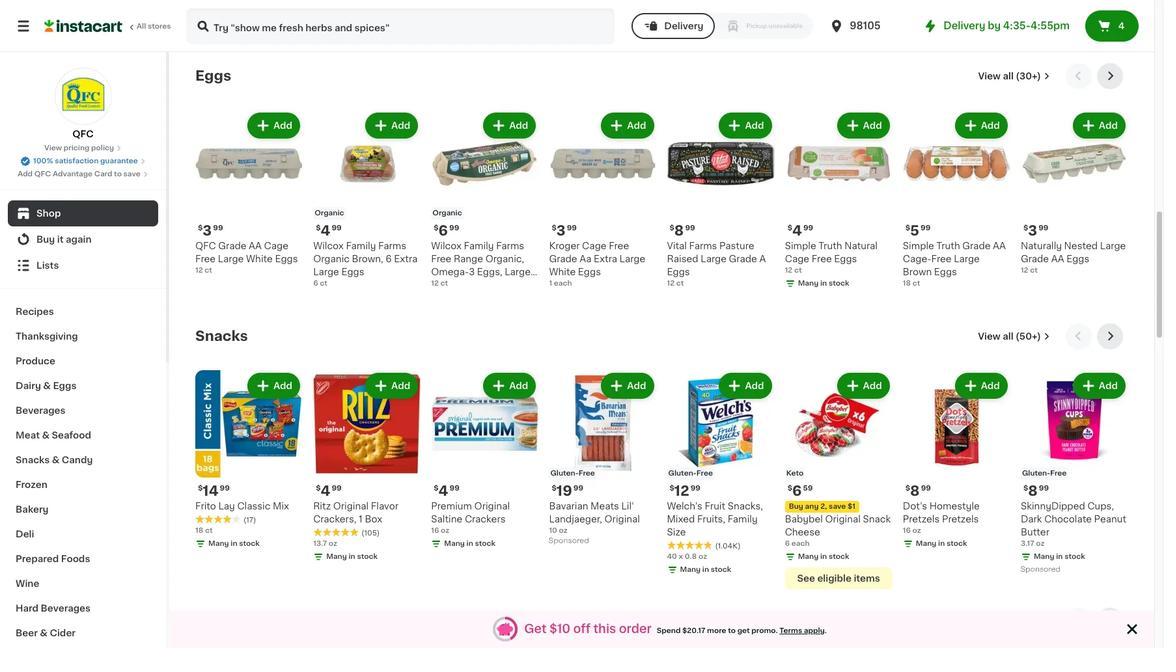 Task type: vqa. For each thing, say whether or not it's contained in the screenshot.


Task type: locate. For each thing, give the bounding box(es) containing it.
99 for wilcox family farms organic brown, 6 extra large eggs
[[332, 225, 342, 232]]

2 horizontal spatial family
[[728, 515, 758, 524]]

99 for bavarian meats lil' landjaeger, original
[[574, 485, 584, 492]]

& right dairy
[[43, 382, 51, 391]]

$ for naturally nested large grade aa eggs
[[1024, 225, 1028, 232]]

add button for dot's homestyle pretzels pretzels
[[956, 374, 1007, 398]]

12 inside naturally nested large grade aa eggs 12 ct
[[1021, 267, 1029, 274]]

farms inside 'vital farms pasture raised large grade a eggs 12 ct'
[[689, 242, 717, 251]]

oz inside skinnydipped cups, dark chocolate peanut butter 3.17 oz
[[1036, 541, 1045, 548]]

2 horizontal spatial farms
[[689, 242, 717, 251]]

$ up 'kroger'
[[552, 225, 557, 232]]

1 horizontal spatial each
[[792, 541, 810, 548]]

1 wilcox from the left
[[313, 242, 344, 251]]

eggs,
[[477, 268, 503, 277]]

1 gal from the left
[[200, 7, 211, 14]]

original down lil'
[[605, 515, 640, 524]]

gluten-free for 8
[[1022, 470, 1067, 477]]

1 horizontal spatial to
[[728, 627, 736, 635]]

natural
[[845, 242, 878, 251]]

add for naturally nested large grade aa eggs
[[1099, 121, 1118, 130]]

1 inside ritz original flavor crackers, 1 box
[[359, 515, 363, 524]]

original inside bavarian meats lil' landjaeger, original 10 oz
[[605, 515, 640, 524]]

fl for 59
[[561, 7, 566, 14]]

99 up 'kroger'
[[567, 225, 577, 232]]

oz
[[567, 7, 576, 14], [803, 7, 812, 14], [441, 528, 449, 535], [559, 528, 568, 535], [913, 528, 921, 535], [329, 541, 337, 548], [1036, 541, 1045, 548], [699, 554, 707, 561]]

2 horizontal spatial qfc
[[195, 242, 216, 251]]

cage inside simple truth natural cage free eggs 12 ct
[[785, 255, 810, 264]]

1 horizontal spatial extra
[[594, 255, 617, 264]]

18 down frito
[[195, 528, 203, 535]]

eggs inside simple truth natural cage free eggs 12 ct
[[834, 255, 857, 264]]

3 $ 3 99 from the left
[[1024, 224, 1049, 238]]

2 simple from the left
[[903, 242, 934, 251]]

$ inside the $ 6 59
[[788, 485, 793, 492]]

all
[[1003, 72, 1014, 81], [1003, 332, 1014, 341]]

2 horizontal spatial aa
[[1052, 255, 1064, 264]]

99 right 5
[[921, 225, 931, 232]]

beer & cider link
[[8, 621, 158, 646]]

99 up skinnydipped
[[1039, 485, 1049, 492]]

homestyle
[[930, 502, 980, 511]]

to inside add qfc advantage card to save link
[[114, 171, 122, 178]]

0 vertical spatial save
[[123, 171, 141, 178]]

1 horizontal spatial farms
[[496, 242, 524, 251]]

3 for naturally
[[1028, 224, 1037, 238]]

snacks inside snacks & candy link
[[16, 456, 50, 465]]

0 horizontal spatial 1 gal
[[195, 7, 211, 14]]

vital
[[667, 242, 687, 251]]

hard beverages link
[[8, 597, 158, 621]]

1 horizontal spatial 16
[[903, 528, 911, 535]]

99 up vital
[[685, 225, 695, 232]]

$ 3 99 up 'kroger'
[[552, 224, 577, 238]]

98105
[[850, 21, 881, 31]]

0 horizontal spatial qfc
[[34, 171, 51, 178]]

1 pretzels from the left
[[903, 515, 940, 524]]

$ 4 99 up wilcox family farms organic brown, 6 extra large eggs 6 ct
[[316, 224, 342, 238]]

$ 4 99 up premium
[[434, 485, 460, 498]]

simple left natural
[[785, 242, 816, 251]]

1 gluten- from the left
[[551, 470, 579, 477]]

many in stock button
[[431, 0, 539, 18], [1021, 0, 1129, 31]]

16 inside premium original saltine crackers 16 oz
[[431, 528, 439, 535]]

2 item carousel region from the top
[[195, 324, 1129, 598]]

original up crackers,
[[333, 502, 369, 511]]

all left (50+)
[[1003, 332, 1014, 341]]

0 vertical spatial snacks
[[195, 330, 248, 343]]

99 up the welch's
[[691, 485, 701, 492]]

snacks inside "item carousel" region
[[195, 330, 248, 343]]

$ 8 99 up dot's
[[906, 485, 931, 498]]

99 inside $ 5 99
[[921, 225, 931, 232]]

8 up skinnydipped
[[1028, 485, 1038, 498]]

$ for ritz original flavor crackers, 1 box
[[316, 485, 321, 492]]

$ 5 99
[[906, 224, 931, 238]]

eggs inside simple truth grade aa cage-free large brown eggs 18 ct
[[934, 268, 957, 277]]

simple
[[785, 242, 816, 251], [903, 242, 934, 251]]

all for 3
[[1003, 72, 1014, 81]]

produce
[[16, 357, 55, 366]]

stock
[[475, 7, 496, 14], [239, 20, 260, 27], [357, 20, 378, 27], [711, 20, 732, 27], [829, 20, 850, 27], [1065, 20, 1085, 27], [829, 280, 850, 287], [239, 541, 260, 548], [475, 541, 496, 548], [947, 541, 967, 548], [357, 554, 378, 561], [829, 554, 850, 561], [1065, 554, 1085, 561], [711, 567, 732, 574]]

$ inside the $ 14 99
[[198, 485, 203, 492]]

2 horizontal spatial $ 3 99
[[1024, 224, 1049, 238]]

$ 4 99 for premium original saltine crackers
[[434, 485, 460, 498]]

0 vertical spatial 59
[[549, 7, 559, 14]]

$ up dot's
[[906, 485, 910, 492]]

box
[[365, 515, 382, 524]]

view for 19
[[978, 332, 1001, 341]]

gluten-free up skinnydipped
[[1022, 470, 1067, 477]]

extra inside kroger cage free grade aa extra large white eggs 1 each
[[594, 255, 617, 264]]

delivery down 0.5 gal
[[664, 21, 704, 31]]

$ 3 99 up qfc grade aa cage free large white eggs 12 ct at the left top
[[198, 224, 223, 238]]

save down guarantee
[[123, 171, 141, 178]]

save right the 2,
[[829, 503, 846, 511]]

gluten- up 19
[[551, 470, 579, 477]]

organic
[[315, 210, 344, 217], [433, 210, 462, 217], [313, 255, 350, 264]]

snacks,
[[728, 502, 763, 511]]

meat & seafood
[[16, 431, 91, 440]]

cage for 12
[[785, 255, 810, 264]]

2 truth from the left
[[937, 242, 960, 251]]

(105)
[[362, 530, 380, 537]]

8 for dot's homestyle pretzels pretzels
[[910, 485, 920, 498]]

1 horizontal spatial many in stock button
[[1021, 0, 1129, 31]]

large
[[1100, 242, 1126, 251], [218, 255, 244, 264], [620, 255, 646, 264], [701, 255, 727, 264], [954, 255, 980, 264], [313, 268, 339, 277], [505, 268, 531, 277]]

1 $ 3 99 from the left
[[198, 224, 223, 238]]

to left the get
[[728, 627, 736, 635]]

simple up cage-
[[903, 242, 934, 251]]

0 horizontal spatial family
[[346, 242, 376, 251]]

product group
[[549, 0, 657, 27], [1021, 0, 1129, 43], [195, 110, 303, 276], [313, 110, 421, 289], [431, 110, 539, 290], [549, 110, 657, 289], [667, 110, 775, 289], [785, 110, 893, 292], [903, 110, 1011, 289], [1021, 110, 1129, 276], [195, 371, 303, 552], [313, 371, 421, 565], [431, 371, 539, 552], [549, 371, 657, 548], [667, 371, 775, 578], [785, 371, 893, 590], [903, 371, 1011, 552], [1021, 371, 1129, 577]]

$ 4 99 up ritz
[[316, 485, 342, 498]]

1 gal
[[195, 7, 211, 14], [313, 7, 329, 14]]

thanksgiving link
[[8, 324, 158, 349]]

family for brown,
[[346, 242, 376, 251]]

3 inside wilcox family farms free range organic, omega-3 eggs, large brown
[[469, 268, 475, 277]]

fruits,
[[697, 515, 725, 524]]

0 vertical spatial brown
[[903, 268, 932, 277]]

farms up brown,
[[378, 242, 406, 251]]

1 vertical spatial to
[[728, 627, 736, 635]]

butter
[[1021, 528, 1050, 537]]

1 horizontal spatial 8
[[910, 485, 920, 498]]

0 vertical spatial qfc
[[72, 130, 94, 139]]

0 vertical spatial view
[[978, 72, 1001, 81]]

8 for vital farms pasture raised large grade a eggs
[[675, 224, 684, 238]]

fl inside button
[[561, 7, 566, 14]]

1 vertical spatial item carousel region
[[195, 324, 1129, 598]]

1 horizontal spatial simple
[[903, 242, 934, 251]]

1 fl from the left
[[561, 7, 566, 14]]

1 vertical spatial 59
[[803, 485, 813, 492]]

grade inside 'vital farms pasture raised large grade a eggs 12 ct'
[[729, 255, 757, 264]]

1 horizontal spatial truth
[[937, 242, 960, 251]]

add button for ritz original flavor crackers, 1 box
[[367, 374, 417, 398]]

oz inside premium original saltine crackers 16 oz
[[441, 528, 449, 535]]

item carousel region
[[195, 63, 1129, 313], [195, 324, 1129, 598]]

0 horizontal spatial farms
[[378, 242, 406, 251]]

& right meat in the left bottom of the page
[[42, 431, 50, 440]]

18 down cage-
[[903, 280, 911, 287]]

naturally nested large grade aa eggs 12 ct
[[1021, 242, 1126, 274]]

$ up omega-
[[434, 225, 439, 232]]

family up 'range'
[[464, 242, 494, 251]]

2 horizontal spatial gluten-free
[[1022, 470, 1067, 477]]

qfc for qfc
[[72, 130, 94, 139]]

gluten- up skinnydipped
[[1022, 470, 1051, 477]]

grade inside simple truth grade aa cage-free large brown eggs 18 ct
[[963, 242, 991, 251]]

1 horizontal spatial aa
[[993, 242, 1006, 251]]

2 horizontal spatial gluten-
[[1022, 470, 1051, 477]]

eggs inside kroger cage free grade aa extra large white eggs 1 each
[[578, 268, 601, 277]]

0 horizontal spatial gluten-
[[551, 470, 579, 477]]

grade inside naturally nested large grade aa eggs 12 ct
[[1021, 255, 1049, 264]]

$ up wilcox family farms organic brown, 6 extra large eggs 6 ct
[[316, 225, 321, 232]]

0 horizontal spatial pretzels
[[903, 515, 940, 524]]

add for dot's homestyle pretzels pretzels
[[981, 382, 1000, 391]]

1 vertical spatial qfc
[[34, 171, 51, 178]]

oz inside dot's homestyle pretzels pretzels 16 oz
[[913, 528, 921, 535]]

2 all from the top
[[1003, 332, 1014, 341]]

family inside wilcox family farms organic brown, 6 extra large eggs 6 ct
[[346, 242, 376, 251]]

family inside welch's fruit snacks, mixed fruits, family size
[[728, 515, 758, 524]]

& left candy
[[52, 456, 60, 465]]

99 for premium original saltine crackers
[[450, 485, 460, 492]]

large inside 'vital farms pasture raised large grade a eggs 12 ct'
[[701, 255, 727, 264]]

0 horizontal spatial $ 8 99
[[670, 224, 695, 238]]

gluten-free up $ 12 99
[[668, 470, 713, 477]]

0 horizontal spatial 59
[[549, 7, 559, 14]]

0 horizontal spatial aa
[[249, 242, 262, 251]]

beverages up cider
[[41, 604, 91, 613]]

wilcox inside wilcox family farms free range organic, omega-3 eggs, large brown
[[431, 242, 462, 251]]

ct inside wilcox family farms organic brown, 6 extra large eggs 6 ct
[[320, 280, 327, 287]]

wine
[[16, 580, 39, 589]]

pretzels down homestyle
[[942, 515, 979, 524]]

babybel original snack cheese 6 each
[[785, 515, 891, 548]]

4 for premium original saltine crackers
[[439, 485, 448, 498]]

99 up simple truth natural cage free eggs 12 ct
[[804, 225, 813, 232]]

2 wilcox from the left
[[431, 242, 462, 251]]

$ 3 99 up naturally
[[1024, 224, 1049, 238]]

get $10 off this order spend $20.17 more to get promo. terms apply .
[[524, 624, 827, 635]]

extra right brown,
[[394, 255, 418, 264]]

2 gluten-free from the left
[[668, 470, 713, 477]]

original inside premium original saltine crackers 16 oz
[[474, 502, 510, 511]]

ct inside simple truth grade aa cage-free large brown eggs 18 ct
[[913, 280, 920, 287]]

1 horizontal spatial qfc
[[72, 130, 94, 139]]

0 horizontal spatial gal
[[200, 7, 211, 14]]

99 up qfc grade aa cage free large white eggs 12 ct at the left top
[[213, 225, 223, 232]]

add for wilcox family farms free range organic, omega-3 eggs, large brown
[[509, 121, 528, 130]]

& right beer
[[40, 629, 48, 638]]

qfc inside qfc grade aa cage free large white eggs 12 ct
[[195, 242, 216, 251]]

1 vertical spatial beverages
[[41, 604, 91, 613]]

wilcox
[[313, 242, 344, 251], [431, 242, 462, 251]]

aa inside simple truth grade aa cage-free large brown eggs 18 ct
[[993, 242, 1006, 251]]

3 up naturally
[[1028, 224, 1037, 238]]

aa
[[249, 242, 262, 251], [993, 242, 1006, 251], [1052, 255, 1064, 264]]

99 up crackers,
[[332, 485, 342, 492]]

$ for wilcox family farms organic brown, 6 extra large eggs
[[316, 225, 321, 232]]

8 for skinnydipped cups, dark chocolate peanut butter
[[1028, 485, 1038, 498]]

brown down cage-
[[903, 268, 932, 277]]

prepared foods
[[16, 555, 90, 564]]

buy left 'it'
[[36, 235, 55, 244]]

99 inside $ 12 99
[[691, 485, 701, 492]]

99 up dot's
[[921, 485, 931, 492]]

many
[[444, 7, 465, 14], [208, 20, 229, 27], [326, 20, 347, 27], [680, 20, 701, 27], [798, 20, 819, 27], [1034, 20, 1055, 27], [798, 280, 819, 287], [208, 541, 229, 548], [444, 541, 465, 548], [916, 541, 937, 548], [326, 554, 347, 561], [798, 554, 819, 561], [1034, 554, 1055, 561], [680, 567, 701, 574]]

8 up vital
[[675, 224, 684, 238]]

organic up wilcox family farms organic brown, 6 extra large eggs 6 ct
[[315, 210, 344, 217]]

0 vertical spatial white
[[246, 255, 273, 264]]

extra right aa
[[594, 255, 617, 264]]

$ 8 99
[[670, 224, 695, 238], [906, 485, 931, 498], [1024, 485, 1049, 498]]

large inside wilcox family farms organic brown, 6 extra large eggs 6 ct
[[313, 268, 339, 277]]

truth
[[819, 242, 842, 251], [937, 242, 960, 251]]

1 vertical spatial snacks
[[16, 456, 50, 465]]

59 inside button
[[549, 7, 559, 14]]

all stores link
[[44, 8, 172, 44]]

snacks & candy link
[[8, 448, 158, 473]]

gal
[[200, 7, 211, 14], [318, 7, 329, 14], [681, 7, 692, 14]]

2 farms from the left
[[496, 242, 524, 251]]

add button for naturally nested large grade aa eggs
[[1074, 114, 1125, 137]]

extra inside wilcox family farms organic brown, 6 extra large eggs 6 ct
[[394, 255, 418, 264]]

beverages inside "beverages" link
[[16, 406, 65, 415]]

view left (30+)
[[978, 72, 1001, 81]]

1 horizontal spatial 1 gal
[[313, 7, 329, 14]]

$ for dot's homestyle pretzels pretzels
[[906, 485, 910, 492]]

wilcox for organic
[[313, 242, 344, 251]]

1 horizontal spatial 18
[[903, 280, 911, 287]]

beverages
[[16, 406, 65, 415], [41, 604, 91, 613]]

1 gluten-free from the left
[[551, 470, 595, 477]]

bavarian meats lil' landjaeger, original 10 oz
[[549, 502, 640, 535]]

$ 8 99 up skinnydipped
[[1024, 485, 1049, 498]]

1 16 from the left
[[431, 528, 439, 535]]

3 farms from the left
[[689, 242, 717, 251]]

add for qfc grade aa cage free large white eggs
[[273, 121, 292, 130]]

4 for simple truth natural cage free eggs
[[793, 224, 802, 238]]

gluten- for 19
[[551, 470, 579, 477]]

4
[[1119, 21, 1125, 31], [321, 224, 330, 238], [793, 224, 802, 238], [321, 485, 330, 498], [439, 485, 448, 498]]

0 vertical spatial each
[[554, 280, 572, 287]]

1 horizontal spatial $ 8 99
[[906, 485, 931, 498]]

0 horizontal spatial each
[[554, 280, 572, 287]]

0 horizontal spatial 16
[[431, 528, 439, 535]]

wilcox family farms organic brown, 6 extra large eggs 6 ct
[[313, 242, 418, 287]]

sponsored badge image
[[549, 17, 589, 24], [1021, 32, 1060, 40], [549, 538, 589, 545], [1021, 566, 1060, 574]]

0 vertical spatial beverages
[[16, 406, 65, 415]]

view up the 100%
[[44, 145, 62, 152]]

3 down 'range'
[[469, 268, 475, 277]]

0 vertical spatial cheese
[[785, 528, 820, 537]]

$ 8 99 up vital
[[670, 224, 695, 238]]

99 right 19
[[574, 485, 584, 492]]

family down the snacks,
[[728, 515, 758, 524]]

buy
[[36, 235, 55, 244], [789, 503, 804, 511]]

1 vertical spatial brown
[[431, 281, 460, 290]]

cage inside kroger cage free grade aa extra large white eggs 1 each
[[582, 242, 607, 251]]

$ 4 99 for ritz original flavor crackers, 1 box
[[316, 485, 342, 498]]

add for simple truth grade aa cage-free large brown eggs
[[981, 121, 1000, 130]]

(1.04k)
[[715, 543, 741, 550]]

13.7
[[313, 541, 327, 548]]

0 vertical spatial to
[[114, 171, 122, 178]]

1 vertical spatial buy
[[789, 503, 804, 511]]

organic up $ 6 99
[[433, 210, 462, 217]]

1 horizontal spatial $ 3 99
[[552, 224, 577, 238]]

2 16 from the left
[[903, 528, 911, 535]]

family up brown,
[[346, 242, 376, 251]]

$ inside $ 19 99
[[552, 485, 557, 492]]

0 vertical spatial 18
[[903, 280, 911, 287]]

2 horizontal spatial 8
[[1028, 485, 1038, 498]]

brown
[[903, 268, 932, 277], [431, 281, 460, 290]]

0 horizontal spatial simple
[[785, 242, 816, 251]]

1 farms from the left
[[378, 242, 406, 251]]

$ inside $ 5 99
[[906, 225, 910, 232]]

0 horizontal spatial gluten-free
[[551, 470, 595, 477]]

add button for simple truth natural cage free eggs
[[838, 114, 889, 137]]

free inside simple truth natural cage free eggs 12 ct
[[812, 255, 832, 264]]

view
[[978, 72, 1001, 81], [44, 145, 62, 152], [978, 332, 1001, 341]]

0 vertical spatial all
[[1003, 72, 1014, 81]]

0 horizontal spatial extra
[[394, 255, 418, 264]]

add for ritz original flavor crackers, 1 box
[[391, 382, 410, 391]]

eggs inside qfc grade aa cage free large white eggs 12 ct
[[275, 255, 298, 264]]

fl for 64
[[797, 7, 802, 14]]

0 horizontal spatial white
[[246, 255, 273, 264]]

3 gluten-free from the left
[[1022, 470, 1067, 477]]

prepared foods link
[[8, 547, 158, 572]]

add button for kroger cage free grade aa extra large white eggs
[[603, 114, 653, 137]]

truth inside simple truth natural cage free eggs 12 ct
[[819, 242, 842, 251]]

each down 'kroger'
[[554, 280, 572, 287]]

2 extra from the left
[[594, 255, 617, 264]]

original down $1
[[825, 515, 861, 524]]

99 for simple truth natural cage free eggs
[[804, 225, 813, 232]]

organic for 6
[[433, 210, 462, 217]]

2,
[[821, 503, 827, 511]]

12 inside simple truth natural cage free eggs 12 ct
[[785, 267, 793, 274]]

simple inside simple truth natural cage free eggs 12 ct
[[785, 242, 816, 251]]

99 for simple truth grade aa cage-free large brown eggs
[[921, 225, 931, 232]]

$ 6 99
[[434, 224, 459, 238]]

farms up raised
[[689, 242, 717, 251]]

sponsored badge image down 4:55pm
[[1021, 32, 1060, 40]]

ct inside naturally nested large grade aa eggs 12 ct
[[1030, 267, 1038, 274]]

None search field
[[186, 8, 615, 44]]

$ down "keto"
[[788, 485, 793, 492]]

99 up wilcox family farms organic brown, 6 extra large eggs 6 ct
[[332, 225, 342, 232]]

family for range
[[464, 242, 494, 251]]

to down guarantee
[[114, 171, 122, 178]]

2 gluten- from the left
[[668, 470, 697, 477]]

99 inside the $ 14 99
[[220, 485, 230, 492]]

0 vertical spatial item carousel region
[[195, 63, 1129, 313]]

farms up organic,
[[496, 242, 524, 251]]

pretzels down dot's
[[903, 515, 940, 524]]

dairy & eggs link
[[8, 374, 158, 399]]

grade inside qfc grade aa cage free large white eggs 12 ct
[[218, 242, 247, 251]]

59 fl oz button
[[549, 0, 657, 16]]

beverages inside the hard beverages link
[[41, 604, 91, 613]]

brown inside wilcox family farms free range organic, omega-3 eggs, large brown
[[431, 281, 460, 290]]

wilcox inside wilcox family farms organic brown, 6 extra large eggs 6 ct
[[313, 242, 344, 251]]

delivery for delivery by 4:35-4:55pm
[[944, 21, 986, 31]]

3 up 'kroger'
[[557, 224, 566, 238]]

add qfc advantage card to save
[[18, 171, 141, 178]]

1 horizontal spatial gluten-free
[[668, 470, 713, 477]]

0 horizontal spatial fl
[[561, 7, 566, 14]]

99 inside $ 6 99
[[449, 225, 459, 232]]

organic inside wilcox family farms organic brown, 6 extra large eggs 6 ct
[[313, 255, 350, 264]]

0 horizontal spatial wilcox
[[313, 242, 344, 251]]

landjaeger,
[[549, 515, 602, 524]]

2 $ 3 99 from the left
[[552, 224, 577, 238]]

16 inside dot's homestyle pretzels pretzels 16 oz
[[903, 528, 911, 535]]

0 horizontal spatial cage
[[264, 242, 289, 251]]

1 horizontal spatial cheese
[[785, 528, 820, 537]]

original inside babybel original snack cheese 6 each
[[825, 515, 861, 524]]

$ 6 59
[[788, 485, 813, 498]]

family inside wilcox family farms free range organic, omega-3 eggs, large brown
[[464, 242, 494, 251]]

1 horizontal spatial brown
[[903, 268, 932, 277]]

2 horizontal spatial cage
[[785, 255, 810, 264]]

1 inside kroger cage free grade aa extra large white eggs 1 each
[[549, 280, 552, 287]]

$ up bavarian
[[552, 485, 557, 492]]

item carousel region containing snacks
[[195, 324, 1129, 598]]

all for 8
[[1003, 332, 1014, 341]]

40
[[667, 554, 677, 561]]

1 item carousel region from the top
[[195, 63, 1129, 313]]

$ inside $ 6 99
[[434, 225, 439, 232]]

$ up ritz
[[316, 485, 321, 492]]

farms inside wilcox family farms free range organic, omega-3 eggs, large brown
[[496, 242, 524, 251]]

truth inside simple truth grade aa cage-free large brown eggs 18 ct
[[937, 242, 960, 251]]

naturally
[[1021, 242, 1062, 251]]

4 inside button
[[1119, 21, 1125, 31]]

2 gal from the left
[[318, 7, 329, 14]]

2 fl from the left
[[797, 7, 802, 14]]

1 vertical spatial all
[[1003, 332, 1014, 341]]

6
[[439, 224, 448, 238], [386, 255, 392, 264], [313, 280, 318, 287], [793, 485, 802, 498], [785, 541, 790, 548]]

1 horizontal spatial delivery
[[944, 21, 986, 31]]

beer & cider
[[16, 629, 76, 638]]

buy for buy it again
[[36, 235, 55, 244]]

add for simple truth natural cage free eggs
[[863, 121, 882, 130]]

99 for frito lay classic mix
[[220, 485, 230, 492]]

1 horizontal spatial cage
[[582, 242, 607, 251]]

16 down dot's
[[903, 528, 911, 535]]

$ up the welch's
[[670, 485, 675, 492]]

$ 3 99 for kroger
[[552, 224, 577, 238]]

2 vertical spatial qfc
[[195, 242, 216, 251]]

original for cheese
[[825, 515, 861, 524]]

$
[[198, 225, 203, 232], [316, 225, 321, 232], [434, 225, 439, 232], [552, 225, 557, 232], [670, 225, 675, 232], [788, 225, 793, 232], [906, 225, 910, 232], [1024, 225, 1028, 232], [198, 485, 203, 492], [316, 485, 321, 492], [434, 485, 439, 492], [552, 485, 557, 492], [670, 485, 675, 492], [788, 485, 793, 492], [906, 485, 910, 492], [1024, 485, 1028, 492]]

5
[[910, 224, 920, 238]]

all left (30+)
[[1003, 72, 1014, 81]]

$ 8 99 for vital farms pasture raised large grade a eggs
[[670, 224, 695, 238]]

$ up qfc grade aa cage free large white eggs 12 ct at the left top
[[198, 225, 203, 232]]

$ 4 99 up simple truth natural cage free eggs 12 ct
[[788, 224, 813, 238]]

1 horizontal spatial gluten-
[[668, 470, 697, 477]]

$ up cage-
[[906, 225, 910, 232]]

1 1 gal from the left
[[195, 7, 211, 14]]

candy
[[62, 456, 93, 465]]

99 up premium
[[450, 485, 460, 492]]

2 vertical spatial view
[[978, 332, 1001, 341]]

1 truth from the left
[[819, 242, 842, 251]]

each down babybel
[[792, 541, 810, 548]]

any
[[805, 503, 819, 511]]

1 vertical spatial save
[[829, 503, 846, 511]]

2 horizontal spatial $ 8 99
[[1024, 485, 1049, 498]]

add button
[[249, 114, 299, 137], [367, 114, 417, 137], [485, 114, 535, 137], [603, 114, 653, 137], [720, 114, 771, 137], [838, 114, 889, 137], [956, 114, 1007, 137], [1074, 114, 1125, 137], [249, 374, 299, 398], [367, 374, 417, 398], [485, 374, 535, 398], [603, 374, 653, 398], [720, 374, 771, 398], [838, 374, 889, 398], [956, 374, 1007, 398], [1074, 374, 1125, 398]]

foods
[[61, 555, 90, 564]]

99 for skinnydipped cups, dark chocolate peanut butter
[[1039, 485, 1049, 492]]

1 horizontal spatial pretzels
[[942, 515, 979, 524]]

8 up dot's
[[910, 485, 920, 498]]

&
[[43, 382, 51, 391], [42, 431, 50, 440], [52, 456, 60, 465], [40, 629, 48, 638]]

gluten-free up $ 19 99
[[551, 470, 595, 477]]

free inside qfc grade aa cage free large white eggs 12 ct
[[195, 255, 216, 264]]

1 vertical spatial each
[[792, 541, 810, 548]]

1 horizontal spatial family
[[464, 242, 494, 251]]

$20.17
[[683, 627, 706, 635]]

beverages down 'dairy & eggs'
[[16, 406, 65, 415]]

0 horizontal spatial many in stock button
[[431, 0, 539, 18]]

buy up babybel
[[789, 503, 804, 511]]

0 horizontal spatial truth
[[819, 242, 842, 251]]

delivery left by
[[944, 21, 986, 31]]

simple inside simple truth grade aa cage-free large brown eggs 18 ct
[[903, 242, 934, 251]]

beer
[[16, 629, 38, 638]]

farms for 6
[[378, 242, 406, 251]]

policy
[[91, 145, 114, 152]]

$ for vital farms pasture raised large grade a eggs
[[670, 225, 675, 232]]

$ up simple truth natural cage free eggs 12 ct
[[788, 225, 793, 232]]

farms inside wilcox family farms organic brown, 6 extra large eggs 6 ct
[[378, 242, 406, 251]]

0 horizontal spatial cheese
[[195, 614, 251, 628]]

sponsored badge image down 59 fl oz
[[549, 17, 589, 24]]

$ up premium
[[434, 485, 439, 492]]

gluten-free for 12
[[668, 470, 713, 477]]

1 horizontal spatial buy
[[789, 503, 804, 511]]

99 right 14
[[220, 485, 230, 492]]

view left (50+)
[[978, 332, 1001, 341]]

16 for 4
[[431, 528, 439, 535]]

$ up vital
[[670, 225, 675, 232]]

$ up naturally
[[1024, 225, 1028, 232]]

1 horizontal spatial white
[[549, 268, 576, 277]]

0 horizontal spatial $ 3 99
[[198, 224, 223, 238]]

buy inside "item carousel" region
[[789, 503, 804, 511]]

cage inside qfc grade aa cage free large white eggs 12 ct
[[264, 242, 289, 251]]

0 horizontal spatial brown
[[431, 281, 460, 290]]

0 horizontal spatial buy
[[36, 235, 55, 244]]

0 horizontal spatial save
[[123, 171, 141, 178]]

$ for wilcox family farms free range organic, omega-3 eggs, large brown
[[434, 225, 439, 232]]

1 all from the top
[[1003, 72, 1014, 81]]

99 up naturally
[[1039, 225, 1049, 232]]

3 gluten- from the left
[[1022, 470, 1051, 477]]

0 vertical spatial buy
[[36, 235, 55, 244]]

delivery inside button
[[664, 21, 704, 31]]

3 up qfc grade aa cage free large white eggs 12 ct at the left top
[[203, 224, 212, 238]]

1 horizontal spatial fl
[[797, 7, 802, 14]]

1 extra from the left
[[394, 255, 418, 264]]

& for beer
[[40, 629, 48, 638]]

$ for skinnydipped cups, dark chocolate peanut butter
[[1024, 485, 1028, 492]]

1 simple from the left
[[785, 242, 816, 251]]

stores
[[148, 23, 171, 30]]

1 vertical spatial white
[[549, 268, 576, 277]]

shop
[[36, 209, 61, 218]]

gluten- up $ 12 99
[[668, 470, 697, 477]]

$ up frito
[[198, 485, 203, 492]]

0 horizontal spatial 8
[[675, 224, 684, 238]]

extra
[[394, 255, 418, 264], [594, 255, 617, 264]]

1 horizontal spatial save
[[829, 503, 846, 511]]

original inside ritz original flavor crackers, 1 box
[[333, 502, 369, 511]]

0 horizontal spatial to
[[114, 171, 122, 178]]

original up crackers
[[474, 502, 510, 511]]

original for crackers,
[[333, 502, 369, 511]]

3 for qfc
[[203, 224, 212, 238]]

16 down "saltine"
[[431, 528, 439, 535]]

$ 3 99 for naturally
[[1024, 224, 1049, 238]]

1 horizontal spatial snacks
[[195, 330, 248, 343]]

0 horizontal spatial snacks
[[16, 456, 50, 465]]

brown down omega-
[[431, 281, 460, 290]]

free inside wilcox family farms free range organic, omega-3 eggs, large brown
[[431, 255, 452, 264]]

2 horizontal spatial gal
[[681, 7, 692, 14]]



Task type: describe. For each thing, give the bounding box(es) containing it.
order
[[619, 624, 652, 635]]

99 for welch's fruit snacks, mixed fruits, family size
[[691, 485, 701, 492]]

$ for kroger cage free grade aa extra large white eggs
[[552, 225, 557, 232]]

eggs inside wilcox family farms organic brown, 6 extra large eggs 6 ct
[[342, 268, 364, 277]]

product group containing 59 fl oz
[[549, 0, 657, 27]]

terms
[[780, 627, 802, 635]]

classic
[[237, 502, 271, 511]]

16 for 8
[[903, 528, 911, 535]]

premium original saltine crackers 16 oz
[[431, 502, 510, 535]]

gluten-free for 19
[[551, 470, 595, 477]]

ct inside 'vital farms pasture raised large grade a eggs 12 ct'
[[677, 280, 684, 287]]

farms for organic,
[[496, 242, 524, 251]]

1 vertical spatial cheese
[[195, 614, 251, 628]]

ct inside simple truth natural cage free eggs 12 ct
[[794, 267, 802, 274]]

$ for premium original saltine crackers
[[434, 485, 439, 492]]

$ for simple truth natural cage free eggs
[[788, 225, 793, 232]]

100% satisfaction guarantee button
[[20, 154, 146, 167]]

Search field
[[188, 9, 614, 43]]

more
[[707, 627, 726, 635]]

satisfaction
[[55, 158, 99, 165]]

aa inside qfc grade aa cage free large white eggs 12 ct
[[249, 242, 262, 251]]

keto
[[786, 470, 804, 477]]

add button for wilcox family farms free range organic, omega-3 eggs, large brown
[[485, 114, 535, 137]]

add for frito lay classic mix
[[273, 382, 292, 391]]

grade inside kroger cage free grade aa extra large white eggs 1 each
[[549, 255, 577, 264]]

add button for wilcox family farms organic brown, 6 extra large eggs
[[367, 114, 417, 137]]

spend
[[657, 627, 681, 635]]

frito lay classic mix
[[195, 502, 289, 511]]

0.5
[[667, 7, 679, 14]]

large inside kroger cage free grade aa extra large white eggs 1 each
[[620, 255, 646, 264]]

2 many in stock button from the left
[[1021, 0, 1129, 31]]

eggs inside naturally nested large grade aa eggs 12 ct
[[1067, 255, 1090, 264]]

$ 3 99 for qfc
[[198, 224, 223, 238]]

saltine
[[431, 515, 463, 524]]

items
[[854, 574, 880, 584]]

dark
[[1021, 515, 1042, 524]]

premium
[[431, 502, 472, 511]]

product group containing 12
[[667, 371, 775, 578]]

babybel
[[785, 515, 823, 524]]

add for kroger cage free grade aa extra large white eggs
[[627, 121, 646, 130]]

recipes link
[[8, 300, 158, 324]]

kroger cage free grade aa extra large white eggs 1 each
[[549, 242, 646, 287]]

40 x 0.8 oz
[[667, 554, 707, 561]]

chocolate
[[1045, 515, 1092, 524]]

wine link
[[8, 572, 158, 597]]

add for wilcox family farms organic brown, 6 extra large eggs
[[391, 121, 410, 130]]

truth for eggs
[[819, 242, 842, 251]]

dot's
[[903, 502, 927, 511]]

white inside kroger cage free grade aa extra large white eggs 1 each
[[549, 268, 576, 277]]

$ for buy any 2, save $1
[[788, 485, 793, 492]]

add for premium original saltine crackers
[[509, 382, 528, 391]]

99 for wilcox family farms free range organic, omega-3 eggs, large brown
[[449, 225, 459, 232]]

produce link
[[8, 349, 158, 374]]

99 for ritz original flavor crackers, 1 box
[[332, 485, 342, 492]]

raised
[[667, 255, 699, 264]]

gluten- for 12
[[668, 470, 697, 477]]

add for vital farms pasture raised large grade a eggs
[[745, 121, 764, 130]]

nested
[[1064, 242, 1098, 251]]

skinnydipped
[[1021, 502, 1085, 511]]

sponsored badge image down 3.17
[[1021, 566, 1060, 574]]

1 many in stock button from the left
[[431, 0, 539, 18]]

add qfc advantage card to save link
[[18, 169, 148, 180]]

(50+)
[[1016, 332, 1041, 341]]

add button for welch's fruit snacks, mixed fruits, family size
[[720, 374, 771, 398]]

frozen
[[16, 481, 47, 490]]

view all (30+) button
[[973, 63, 1056, 89]]

ritz
[[313, 502, 331, 511]]

welch's fruit snacks, mixed fruits, family size
[[667, 502, 763, 537]]

99 for dot's homestyle pretzels pretzels
[[921, 485, 931, 492]]

instacart logo image
[[44, 18, 122, 34]]

truth for free
[[937, 242, 960, 251]]

add for welch's fruit snacks, mixed fruits, family size
[[745, 382, 764, 391]]

$ 19 99
[[552, 485, 584, 498]]

simple truth natural cage free eggs 12 ct
[[785, 242, 878, 274]]

bavarian
[[549, 502, 588, 511]]

x
[[679, 554, 683, 561]]

aa
[[580, 255, 592, 264]]

$ 8 99 for dot's homestyle pretzels pretzels
[[906, 485, 931, 498]]

original for crackers
[[474, 502, 510, 511]]

large inside simple truth grade aa cage-free large brown eggs 18 ct
[[954, 255, 980, 264]]

$ 8 99 for skinnydipped cups, dark chocolate peanut butter
[[1024, 485, 1049, 498]]

6 inside babybel original snack cheese 6 each
[[785, 541, 790, 548]]

lists link
[[8, 253, 158, 279]]

off
[[573, 624, 591, 635]]

$ 14 99
[[198, 485, 230, 498]]

oz inside button
[[567, 7, 576, 14]]

size
[[667, 528, 686, 537]]

close image
[[1125, 622, 1140, 638]]

99 for kroger cage free grade aa extra large white eggs
[[567, 225, 577, 232]]

$ for welch's fruit snacks, mixed fruits, family size
[[670, 485, 675, 492]]

get $10 off this order status
[[519, 623, 832, 637]]

add button for qfc grade aa cage free large white eggs
[[249, 114, 299, 137]]

hard
[[16, 604, 39, 613]]

product group containing 19
[[549, 371, 657, 548]]

oz inside bavarian meats lil' landjaeger, original 10 oz
[[559, 528, 568, 535]]

64 fl oz
[[785, 7, 812, 14]]

12 inside 'vital farms pasture raised large grade a eggs 12 ct'
[[667, 280, 675, 287]]

each inside babybel original snack cheese 6 each
[[792, 541, 810, 548]]

pasture
[[720, 242, 754, 251]]

snacks for snacks
[[195, 330, 248, 343]]

wilcox family farms free range organic, omega-3 eggs, large brown
[[431, 242, 531, 290]]

service type group
[[632, 13, 813, 39]]

4 for wilcox family farms organic brown, 6 extra large eggs
[[321, 224, 330, 238]]

1 vertical spatial view
[[44, 145, 62, 152]]

large inside qfc grade aa cage free large white eggs 12 ct
[[218, 255, 244, 264]]

add button for premium original saltine crackers
[[485, 374, 535, 398]]

ct inside qfc grade aa cage free large white eggs 12 ct
[[205, 267, 212, 274]]

18 ct
[[195, 528, 213, 535]]

large inside wilcox family farms free range organic, omega-3 eggs, large brown
[[505, 268, 531, 277]]

59 fl oz
[[549, 7, 576, 14]]

18 inside simple truth grade aa cage-free large brown eggs 18 ct
[[903, 280, 911, 287]]

snacks for snacks & candy
[[16, 456, 50, 465]]

view for 3
[[978, 72, 1001, 81]]

get
[[738, 627, 750, 635]]

free inside kroger cage free grade aa extra large white eggs 1 each
[[609, 242, 629, 251]]

kroger
[[549, 242, 580, 251]]

aa inside naturally nested large grade aa eggs 12 ct
[[1052, 255, 1064, 264]]

hard beverages
[[16, 604, 91, 613]]

by
[[988, 21, 1001, 31]]

simple for free
[[785, 242, 816, 251]]

delivery by 4:35-4:55pm link
[[923, 18, 1070, 34]]

99 for naturally nested large grade aa eggs
[[1039, 225, 1049, 232]]

lil'
[[622, 502, 634, 511]]

$ for bavarian meats lil' landjaeger, original
[[552, 485, 557, 492]]

shop link
[[8, 201, 158, 227]]

brown inside simple truth grade aa cage-free large brown eggs 18 ct
[[903, 268, 932, 277]]

fruit
[[705, 502, 726, 511]]

large inside naturally nested large grade aa eggs 12 ct
[[1100, 242, 1126, 251]]

buy it again link
[[8, 227, 158, 253]]

delivery for delivery
[[664, 21, 704, 31]]

free inside simple truth grade aa cage-free large brown eggs 18 ct
[[932, 255, 952, 264]]

mix
[[273, 502, 289, 511]]

& for dairy
[[43, 382, 51, 391]]

snacks & candy
[[16, 456, 93, 465]]

sponsored badge image down the 10
[[549, 538, 589, 545]]

1 vertical spatial 18
[[195, 528, 203, 535]]

wilcox for free
[[431, 242, 462, 251]]

98105 button
[[829, 8, 907, 44]]

add button for simple truth grade aa cage-free large brown eggs
[[956, 114, 1007, 137]]

12 ct
[[431, 280, 448, 287]]

cheese inside babybel original snack cheese 6 each
[[785, 528, 820, 537]]

simple for cage-
[[903, 242, 934, 251]]

99 for vital farms pasture raised large grade a eggs
[[685, 225, 695, 232]]

promo.
[[752, 627, 778, 635]]

qfc logo image
[[54, 68, 112, 125]]

$ for frito lay classic mix
[[198, 485, 203, 492]]

$ 4 99 for simple truth natural cage free eggs
[[788, 224, 813, 238]]

lay
[[218, 502, 235, 511]]

white inside qfc grade aa cage free large white eggs 12 ct
[[246, 255, 273, 264]]

2 pretzels from the left
[[942, 515, 979, 524]]

organic,
[[486, 255, 524, 264]]

eggs inside 'vital farms pasture raised large grade a eggs 12 ct'
[[667, 268, 690, 277]]

3 gal from the left
[[681, 7, 692, 14]]

100%
[[33, 158, 53, 165]]

all
[[137, 23, 146, 30]]

recipes
[[16, 307, 54, 316]]

gluten- for 8
[[1022, 470, 1051, 477]]

product group containing 5
[[903, 110, 1011, 289]]

add button for vital farms pasture raised large grade a eggs
[[720, 114, 771, 137]]

terms apply button
[[780, 626, 825, 637]]

0.8
[[685, 554, 697, 561]]

see eligible items
[[797, 574, 880, 584]]

apply
[[804, 627, 825, 635]]

cage for white
[[264, 242, 289, 251]]

3 for kroger
[[557, 224, 566, 238]]

product group containing many in stock
[[1021, 0, 1129, 43]]

& for snacks
[[52, 456, 60, 465]]

2 1 gal from the left
[[313, 7, 329, 14]]

64
[[785, 7, 795, 14]]

dot's homestyle pretzels pretzels 16 oz
[[903, 502, 980, 535]]

add button for frito lay classic mix
[[249, 374, 299, 398]]

cups,
[[1088, 502, 1114, 511]]

$ for simple truth grade aa cage-free large brown eggs
[[906, 225, 910, 232]]

qfc for qfc grade aa cage free large white eggs 12 ct
[[195, 242, 216, 251]]

$ 12 99
[[670, 485, 701, 498]]

59 inside the $ 6 59
[[803, 485, 813, 492]]

each inside kroger cage free grade aa extra large white eggs 1 each
[[554, 280, 572, 287]]

deli
[[16, 530, 34, 539]]

again
[[66, 235, 92, 244]]

deli link
[[8, 522, 158, 547]]

99 for qfc grade aa cage free large white eggs
[[213, 225, 223, 232]]

delivery button
[[632, 13, 715, 39]]

meat & seafood link
[[8, 423, 158, 448]]

& for meat
[[42, 431, 50, 440]]

dairy
[[16, 382, 41, 391]]

to inside get $10 off this order spend $20.17 more to get promo. terms apply .
[[728, 627, 736, 635]]

brown,
[[352, 255, 383, 264]]

12 inside qfc grade aa cage free large white eggs 12 ct
[[195, 267, 203, 274]]

view all (50+) button
[[973, 324, 1056, 350]]

organic for 4
[[315, 210, 344, 217]]

product group containing 14
[[195, 371, 303, 552]]

cider
[[50, 629, 76, 638]]

$ 4 99 for wilcox family farms organic brown, 6 extra large eggs
[[316, 224, 342, 238]]

item carousel region containing eggs
[[195, 63, 1129, 313]]



